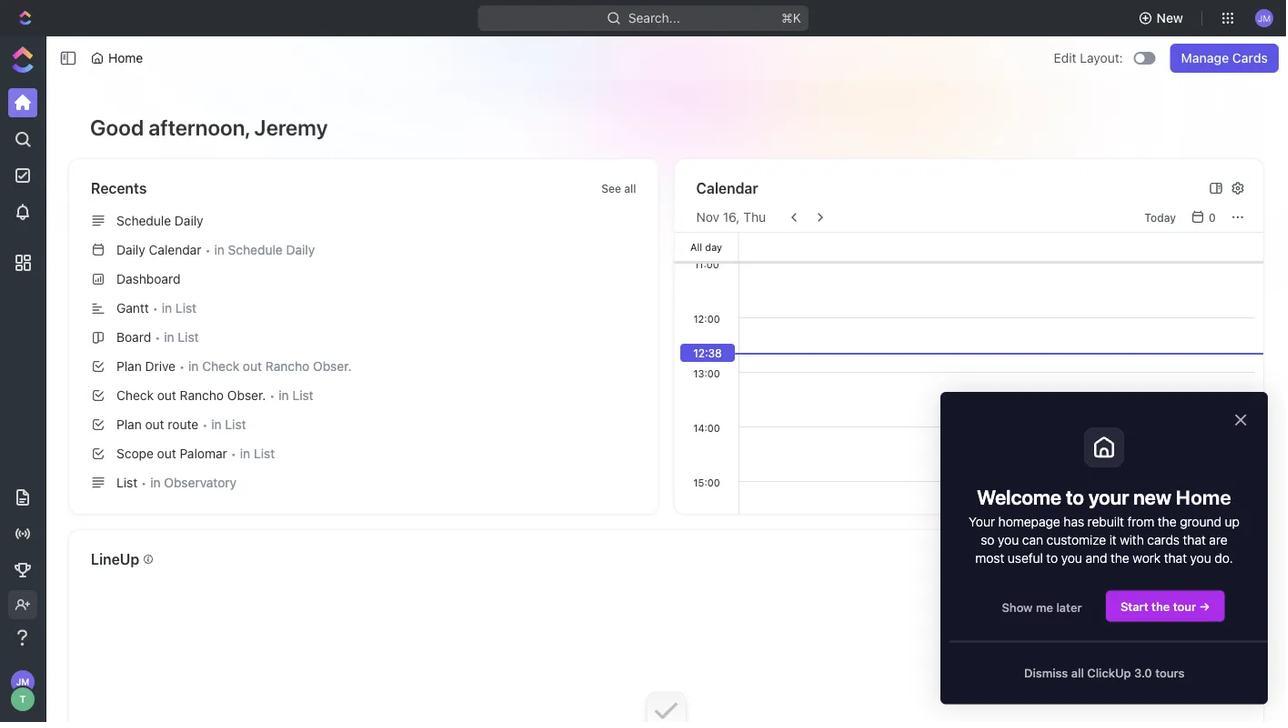 Task type: vqa. For each thing, say whether or not it's contained in the screenshot.
Plan corresponding to Plan Drive
yes



Task type: locate. For each thing, give the bounding box(es) containing it.
that down cards
[[1165, 551, 1187, 566]]

plan up scope at the left bottom
[[116, 417, 142, 432]]

1 vertical spatial schedule
[[228, 242, 283, 258]]

dismiss
[[1025, 666, 1069, 680]]

home inside the welcome to your new home your homepage has rebuilt from the ground up so you can customize it with cards that are most useful to you and the work that you do.
[[1176, 485, 1232, 509]]

nov 16, thu
[[697, 210, 766, 225]]

0 button
[[1187, 207, 1224, 228]]

the down 'it'
[[1111, 551, 1130, 566]]

welcome to your new home your homepage has rebuilt from the ground up so you can customize it with cards that are most useful to you and the work that you do.
[[969, 485, 1243, 566]]

plan drive • in check out rancho obser.
[[116, 359, 352, 374]]

daily up daily calendar • in schedule daily at left top
[[175, 213, 203, 228]]

out
[[243, 359, 262, 374], [157, 388, 176, 403], [145, 417, 164, 432], [157, 446, 176, 461]]

edit
[[1054, 51, 1077, 66]]

the
[[1158, 514, 1177, 529], [1111, 551, 1130, 566], [1152, 599, 1170, 613]]

start
[[1121, 599, 1149, 613]]

1 horizontal spatial check
[[202, 359, 239, 374]]

jm for jm
[[1258, 13, 1271, 23]]

you down customize
[[1062, 551, 1083, 566]]

0 vertical spatial obser.
[[313, 359, 352, 374]]

3.0
[[1135, 666, 1153, 680]]

1 horizontal spatial to
[[1066, 485, 1085, 509]]

0 vertical spatial to
[[1066, 485, 1085, 509]]

home
[[108, 51, 143, 66], [1176, 485, 1232, 509]]

out down drive
[[157, 388, 176, 403]]

0 horizontal spatial all
[[624, 182, 636, 195]]

out for route
[[145, 417, 164, 432]]

the left tour
[[1152, 599, 1170, 613]]

1 horizontal spatial calendar
[[697, 180, 759, 197]]

you right so on the bottom right
[[998, 532, 1019, 547]]

1 vertical spatial the
[[1111, 551, 1130, 566]]

layout:
[[1080, 51, 1123, 66]]

new button
[[1132, 4, 1195, 33]]

in
[[214, 242, 225, 258], [162, 301, 172, 316], [164, 330, 174, 345], [188, 359, 199, 374], [279, 388, 289, 403], [211, 417, 222, 432], [240, 446, 250, 461], [150, 475, 161, 490]]

check down drive
[[116, 388, 154, 403]]

the inside button
[[1152, 599, 1170, 613]]

1 vertical spatial check
[[116, 388, 154, 403]]

check out rancho obser. • in list
[[116, 388, 314, 403]]

0 vertical spatial jm
[[1258, 13, 1271, 23]]

calendar down 'schedule daily'
[[149, 242, 201, 258]]

today button
[[1138, 207, 1184, 228]]

jeremy
[[254, 115, 328, 140]]

all day
[[691, 241, 723, 253]]

0 vertical spatial all
[[624, 182, 636, 195]]

plan for plan out route
[[116, 417, 142, 432]]

0 vertical spatial schedule
[[116, 213, 171, 228]]

all inside dismiss all clickup 3.0 tours button
[[1072, 666, 1085, 680]]

list right the palomar
[[254, 446, 275, 461]]

home up ground in the right bottom of the page
[[1176, 485, 1232, 509]]

me
[[1036, 600, 1054, 614]]

1 vertical spatial rancho
[[180, 388, 224, 403]]

rancho
[[266, 359, 310, 374], [180, 388, 224, 403]]

all left clickup
[[1072, 666, 1085, 680]]

0 horizontal spatial schedule
[[116, 213, 171, 228]]

scope
[[116, 446, 154, 461]]

to
[[1066, 485, 1085, 509], [1047, 551, 1058, 566]]

0 vertical spatial calendar
[[697, 180, 759, 197]]

obser.
[[313, 359, 352, 374], [227, 388, 266, 403]]

cards
[[1233, 51, 1268, 66]]

dismiss all clickup 3.0 tours
[[1025, 666, 1185, 680]]

0
[[1209, 211, 1216, 224]]

dashboard
[[116, 272, 181, 287]]

daily calendar • in schedule daily
[[116, 242, 315, 258]]

home up good
[[108, 51, 143, 66]]

out left the route
[[145, 417, 164, 432]]

0 horizontal spatial jm
[[16, 677, 29, 687]]

check up check out rancho obser. • in list
[[202, 359, 239, 374]]

1 horizontal spatial rancho
[[266, 359, 310, 374]]

plan for plan drive
[[116, 359, 142, 374]]

palomar
[[180, 446, 227, 461]]

0 horizontal spatial home
[[108, 51, 143, 66]]

1 horizontal spatial home
[[1176, 485, 1232, 509]]

tour
[[1174, 599, 1197, 613]]

14:00
[[693, 422, 720, 434]]

board • in list
[[116, 330, 199, 345]]

0 vertical spatial plan
[[116, 359, 142, 374]]

daily down schedule daily link
[[286, 242, 315, 258]]

check
[[202, 359, 239, 374], [116, 388, 154, 403]]

all right see
[[624, 182, 636, 195]]

jm up 't'
[[16, 677, 29, 687]]

plan down board at the top of page
[[116, 359, 142, 374]]

rancho up the route
[[180, 388, 224, 403]]

to right useful
[[1047, 551, 1058, 566]]

schedule daily
[[116, 213, 203, 228]]

×
[[1234, 406, 1248, 431]]

•
[[205, 243, 211, 257], [153, 302, 158, 315], [155, 331, 160, 344], [179, 360, 185, 374], [270, 389, 275, 403], [202, 418, 208, 432], [231, 447, 236, 461], [141, 476, 147, 490]]

× navigation
[[941, 392, 1278, 705]]

0 vertical spatial check
[[202, 359, 239, 374]]

the up cards
[[1158, 514, 1177, 529]]

16,
[[723, 210, 740, 225]]

schedule inside schedule daily link
[[116, 213, 171, 228]]

that down ground in the right bottom of the page
[[1183, 532, 1206, 547]]

1 vertical spatial home
[[1176, 485, 1232, 509]]

• inside board • in list
[[155, 331, 160, 344]]

all inside see all button
[[624, 182, 636, 195]]

rancho up check out rancho obser. • in list
[[266, 359, 310, 374]]

• inside list • in observatory
[[141, 476, 147, 490]]

out up list • in observatory on the bottom left of the page
[[157, 446, 176, 461]]

1 plan from the top
[[116, 359, 142, 374]]

1 vertical spatial jm
[[16, 677, 29, 687]]

1 vertical spatial obser.
[[227, 388, 266, 403]]

calendar
[[697, 180, 759, 197], [149, 242, 201, 258]]

it
[[1110, 532, 1117, 547]]

1 vertical spatial to
[[1047, 551, 1058, 566]]

• inside daily calendar • in schedule daily
[[205, 243, 211, 257]]

1 horizontal spatial jm
[[1258, 13, 1271, 23]]

0 horizontal spatial to
[[1047, 551, 1058, 566]]

board
[[116, 330, 151, 345]]

jm button
[[1250, 4, 1279, 33]]

jm inside jm dropdown button
[[1258, 13, 1271, 23]]

daily
[[175, 213, 203, 228], [116, 242, 145, 258], [286, 242, 315, 258]]

calendar up the nov 16, thu
[[697, 180, 759, 197]]

show
[[1002, 600, 1033, 614]]

with
[[1120, 532, 1145, 547]]

1 vertical spatial all
[[1072, 666, 1085, 680]]

that
[[1183, 532, 1206, 547], [1165, 551, 1187, 566]]

jm up cards at the top of page
[[1258, 13, 1271, 23]]

see all
[[602, 182, 636, 195]]

1 horizontal spatial all
[[1072, 666, 1085, 680]]

start the tour → button
[[1106, 590, 1226, 623]]

1 vertical spatial calendar
[[149, 242, 201, 258]]

2 plan from the top
[[116, 417, 142, 432]]

• inside plan drive • in check out rancho obser.
[[179, 360, 185, 374]]

1 vertical spatial that
[[1165, 551, 1187, 566]]

to up the has
[[1066, 485, 1085, 509]]

× button
[[1234, 406, 1248, 431]]

all
[[624, 182, 636, 195], [1072, 666, 1085, 680]]

1 vertical spatial plan
[[116, 417, 142, 432]]

your
[[1089, 485, 1129, 509]]

0 horizontal spatial check
[[116, 388, 154, 403]]

list down check out rancho obser. • in list
[[225, 417, 246, 432]]

manage cards button
[[1171, 44, 1279, 73]]

later
[[1057, 600, 1082, 614]]

manage cards
[[1182, 51, 1268, 66]]

plan
[[116, 359, 142, 374], [116, 417, 142, 432]]

you left do.
[[1191, 551, 1212, 566]]

nov 16, thu button
[[697, 210, 766, 225]]

2 vertical spatial the
[[1152, 599, 1170, 613]]

edit layout:
[[1054, 51, 1123, 66]]

11:00
[[694, 258, 719, 270]]

1 horizontal spatial obser.
[[313, 359, 352, 374]]

daily up dashboard
[[116, 242, 145, 258]]

0 horizontal spatial obser.
[[227, 388, 266, 403]]



Task type: describe. For each thing, give the bounding box(es) containing it.
t
[[19, 694, 26, 706]]

scope out palomar • in list
[[116, 446, 275, 461]]

2 horizontal spatial daily
[[286, 242, 315, 258]]

all
[[691, 241, 703, 253]]

show me later
[[1002, 600, 1082, 614]]

day
[[705, 241, 723, 253]]

observatory
[[164, 475, 237, 490]]

12:00
[[693, 313, 720, 325]]

afternoon,
[[149, 115, 250, 140]]

search...
[[628, 10, 680, 25]]

show me later button
[[988, 592, 1097, 623]]

0 vertical spatial the
[[1158, 514, 1177, 529]]

out for palomar
[[157, 446, 176, 461]]

good afternoon, jeremy
[[90, 115, 328, 140]]

• inside 'scope out palomar • in list'
[[231, 447, 236, 461]]

0 vertical spatial home
[[108, 51, 143, 66]]

• inside check out rancho obser. • in list
[[270, 389, 275, 403]]

your
[[969, 514, 995, 529]]

1 horizontal spatial you
[[1062, 551, 1083, 566]]

• inside plan out route • in list
[[202, 418, 208, 432]]

new
[[1157, 10, 1184, 25]]

all for dismiss
[[1072, 666, 1085, 680]]

0 horizontal spatial calendar
[[149, 242, 201, 258]]

tours
[[1156, 666, 1185, 680]]

recents
[[91, 180, 147, 197]]

homepage
[[999, 514, 1061, 529]]

do.
[[1215, 551, 1234, 566]]

has
[[1064, 514, 1085, 529]]

0 vertical spatial that
[[1183, 532, 1206, 547]]

lineup
[[91, 551, 139, 568]]

customize
[[1047, 532, 1107, 547]]

1 horizontal spatial daily
[[175, 213, 203, 228]]

welcome
[[977, 485, 1062, 509]]

cards
[[1148, 532, 1180, 547]]

0 horizontal spatial rancho
[[180, 388, 224, 403]]

up
[[1225, 514, 1240, 529]]

→
[[1200, 599, 1211, 613]]

new
[[1134, 485, 1172, 509]]

see
[[602, 182, 621, 195]]

13:00
[[693, 368, 720, 379]]

today
[[1145, 211, 1177, 224]]

dismiss all clickup 3.0 tours button
[[1010, 657, 1200, 688]]

drive
[[145, 359, 176, 374]]

schedule daily link
[[84, 207, 644, 236]]

jm t
[[16, 677, 29, 706]]

nov
[[697, 210, 720, 225]]

can
[[1023, 532, 1044, 547]]

list down scope at the left bottom
[[116, 475, 138, 490]]

plan out route • in list
[[116, 417, 246, 432]]

list up board • in list
[[176, 301, 197, 316]]

from
[[1128, 514, 1155, 529]]

out for rancho
[[157, 388, 176, 403]]

route
[[168, 417, 199, 432]]

gantt • in list
[[116, 301, 197, 316]]

list • in observatory
[[116, 475, 237, 490]]

most
[[976, 551, 1005, 566]]

see all button
[[594, 177, 644, 199]]

are
[[1210, 532, 1228, 547]]

• inside gantt • in list
[[153, 302, 158, 315]]

rebuilt
[[1088, 514, 1125, 529]]

work
[[1133, 551, 1161, 566]]

0 horizontal spatial you
[[998, 532, 1019, 547]]

start the tour →
[[1121, 599, 1211, 613]]

0 horizontal spatial daily
[[116, 242, 145, 258]]

clickup
[[1088, 666, 1132, 680]]

so
[[981, 532, 995, 547]]

gantt
[[116, 301, 149, 316]]

list down plan drive • in check out rancho obser.
[[293, 388, 314, 403]]

15:00
[[693, 477, 720, 489]]

thu
[[744, 210, 766, 225]]

jm for jm t
[[16, 677, 29, 687]]

12:38
[[693, 347, 722, 359]]

ground
[[1180, 514, 1222, 529]]

⌘k
[[782, 10, 801, 25]]

dashboard link
[[84, 265, 644, 294]]

out up check out rancho obser. • in list
[[243, 359, 262, 374]]

0 vertical spatial rancho
[[266, 359, 310, 374]]

and
[[1086, 551, 1108, 566]]

list down gantt • in list
[[178, 330, 199, 345]]

all for see
[[624, 182, 636, 195]]

manage
[[1182, 51, 1230, 66]]

useful
[[1008, 551, 1043, 566]]

good
[[90, 115, 144, 140]]

2 horizontal spatial you
[[1191, 551, 1212, 566]]

1 horizontal spatial schedule
[[228, 242, 283, 258]]



